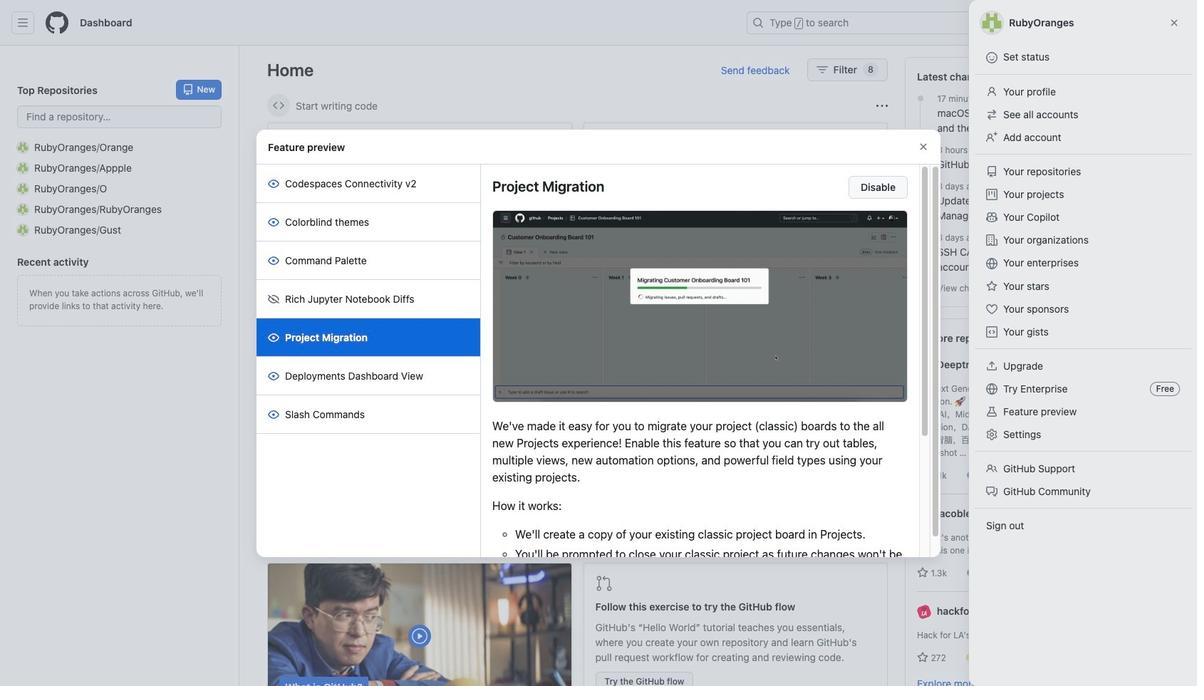 Task type: vqa. For each thing, say whether or not it's contained in the screenshot.
plus icon
yes



Task type: describe. For each thing, give the bounding box(es) containing it.
dot fill image
[[915, 180, 926, 192]]

explore element
[[905, 57, 1159, 687]]

2 star image from the top
[[918, 567, 929, 579]]

triangle down image
[[1041, 17, 1052, 29]]

2 dot fill image from the top
[[915, 144, 926, 155]]

issue opened image
[[1073, 17, 1084, 29]]

star image
[[918, 652, 929, 664]]



Task type: locate. For each thing, give the bounding box(es) containing it.
0 vertical spatial star image
[[918, 470, 929, 481]]

homepage image
[[46, 11, 68, 34]]

2 vertical spatial dot fill image
[[915, 232, 926, 243]]

3 dot fill image from the top
[[915, 232, 926, 243]]

account element
[[0, 46, 240, 687]]

1 vertical spatial dot fill image
[[915, 144, 926, 155]]

1 vertical spatial star image
[[918, 567, 929, 579]]

command palette image
[[980, 17, 991, 29]]

star image
[[918, 470, 929, 481], [918, 567, 929, 579]]

plus image
[[1024, 17, 1035, 29]]

0 vertical spatial dot fill image
[[915, 93, 926, 104]]

dot fill image
[[915, 93, 926, 104], [915, 144, 926, 155], [915, 232, 926, 243]]

explore repositories navigation
[[905, 319, 1159, 687]]

1 dot fill image from the top
[[915, 93, 926, 104]]

1 star image from the top
[[918, 470, 929, 481]]



